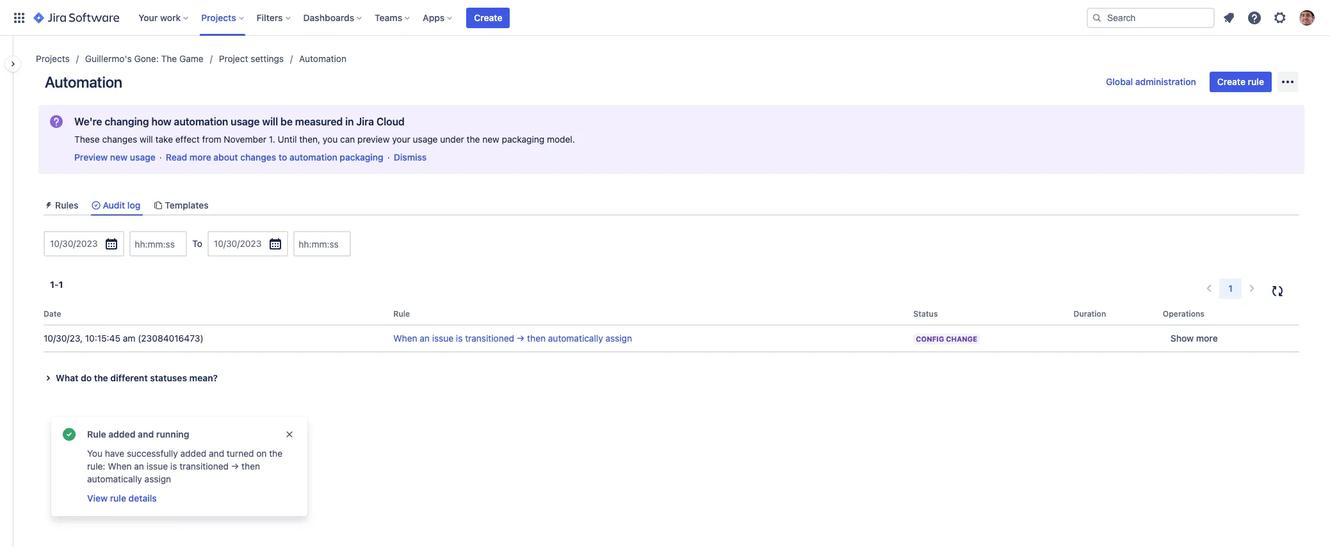 Task type: vqa. For each thing, say whether or not it's contained in the screenshot.
editing
no



Task type: describe. For each thing, give the bounding box(es) containing it.
then,
[[299, 134, 320, 145]]

1 for 1 - 1
[[50, 279, 54, 290]]

→ inside the you have successfully added and turned on the rule: when an issue is transitioned → then automatically assign
[[231, 461, 239, 472]]

settings
[[251, 53, 284, 64]]

0 vertical spatial issue
[[432, 333, 454, 344]]

take
[[155, 134, 173, 145]]

1 horizontal spatial will
[[262, 116, 278, 127]]

read more about changes to automation packaging button
[[166, 151, 384, 164]]

we're changing how automation usage will be measured in jira cloud these changes will take effect from november 1. until then, you can preview your usage under the new packaging model.
[[74, 116, 575, 145]]

search image
[[1092, 12, 1103, 23]]

create rule
[[1218, 76, 1265, 87]]

what do the different statuses mean? button
[[40, 371, 1300, 386]]

rule for view
[[110, 493, 126, 504]]

config change
[[916, 335, 978, 344]]

actions image
[[1281, 74, 1296, 90]]

be
[[281, 116, 293, 127]]

dashboards
[[303, 12, 354, 23]]

your work
[[139, 12, 181, 23]]

Search field
[[1087, 7, 1215, 28]]

1 button
[[1220, 279, 1242, 299]]

how
[[151, 116, 171, 127]]

what do the different statuses mean?
[[56, 373, 218, 384]]

about
[[214, 152, 238, 163]]

your
[[139, 12, 158, 23]]

projects for "projects" link
[[36, 53, 70, 64]]

turned
[[227, 448, 254, 459]]

when inside the you have successfully added and turned on the rule: when an issue is transitioned → then automatically assign
[[108, 461, 132, 472]]

1 - 1
[[50, 279, 63, 290]]

audit
[[103, 200, 125, 211]]

what
[[56, 373, 79, 384]]

1 vertical spatial usage
[[413, 134, 438, 145]]

do
[[81, 373, 92, 384]]

view
[[87, 493, 108, 504]]

model.
[[547, 134, 575, 145]]

1 vertical spatial will
[[140, 134, 153, 145]]

from
[[202, 134, 221, 145]]

project settings
[[219, 53, 284, 64]]

measured
[[295, 116, 343, 127]]

work
[[160, 12, 181, 23]]

projects link
[[36, 51, 70, 67]]

gone:
[[134, 53, 159, 64]]

mean?
[[189, 373, 218, 384]]

templates
[[165, 200, 209, 211]]

apps
[[423, 12, 445, 23]]

log
[[127, 200, 141, 211]]

rule for rule
[[394, 310, 410, 319]]

effect
[[175, 134, 200, 145]]

changing
[[105, 116, 149, 127]]

status
[[914, 310, 938, 319]]

operations
[[1163, 310, 1205, 319]]

duration
[[1074, 310, 1107, 319]]

2 hh:mm:ss field from the left
[[295, 233, 350, 256]]

0 horizontal spatial more
[[190, 152, 211, 163]]

projects for projects popup button
[[201, 12, 236, 23]]

0 vertical spatial automation
[[299, 53, 347, 64]]

create button
[[467, 7, 510, 28]]

added inside the you have successfully added and turned on the rule: when an issue is transitioned → then automatically assign
[[180, 448, 207, 459]]

global administration link
[[1099, 72, 1204, 92]]

and inside the you have successfully added and turned on the rule: when an issue is transitioned → then automatically assign
[[209, 448, 224, 459]]

you
[[323, 134, 338, 145]]

show more button
[[1163, 329, 1226, 349]]

help image
[[1247, 10, 1263, 25]]

dismiss button
[[394, 151, 427, 164]]

dismiss image
[[284, 430, 295, 440]]

running
[[156, 429, 189, 440]]

0 vertical spatial an
[[420, 333, 430, 344]]

on
[[256, 448, 267, 459]]

1 hh:mm:ss field from the left
[[131, 233, 186, 256]]

guillermo's gone: the game
[[85, 53, 204, 64]]

packaging inside we're changing how automation usage will be measured in jira cloud these changes will take effect from november 1. until then, you can preview your usage under the new packaging model.
[[502, 134, 545, 145]]

you
[[87, 448, 103, 459]]

rule added and running
[[87, 429, 189, 440]]

preview
[[74, 152, 108, 163]]

cloud
[[377, 116, 405, 127]]

settings image
[[1273, 10, 1288, 25]]

tab list containing rules
[[38, 195, 1305, 216]]

10:15:45
[[85, 333, 120, 344]]

guillermo's gone: the game link
[[85, 51, 204, 67]]

expand image
[[40, 371, 56, 386]]

we're
[[74, 116, 102, 127]]

changes inside we're changing how automation usage will be measured in jira cloud these changes will take effect from november 1. until then, you can preview your usage under the new packaging model.
[[102, 134, 137, 145]]

rules image
[[44, 200, 54, 211]]

new inside we're changing how automation usage will be measured in jira cloud these changes will take effect from november 1. until then, you can preview your usage under the new packaging model.
[[483, 134, 500, 145]]

2 · from the left
[[387, 152, 390, 163]]

project
[[219, 53, 248, 64]]

in
[[345, 116, 354, 127]]

teams button
[[371, 7, 415, 28]]

1 for 1
[[1229, 283, 1233, 294]]

apps button
[[419, 7, 458, 28]]

details
[[129, 493, 157, 504]]

the inside we're changing how automation usage will be measured in jira cloud these changes will take effect from november 1. until then, you can preview your usage under the new packaging model.
[[467, 134, 480, 145]]

view rule details button
[[86, 491, 158, 507]]

show
[[1171, 333, 1194, 344]]

to
[[192, 238, 202, 249]]

teams
[[375, 12, 402, 23]]

audit log
[[103, 200, 141, 211]]

until
[[278, 134, 297, 145]]

the inside dropdown button
[[94, 373, 108, 384]]

dashboards button
[[300, 7, 367, 28]]

2 10/30/2023 from the left
[[214, 238, 262, 249]]

administration
[[1136, 76, 1197, 87]]

under
[[440, 134, 464, 145]]

(23084016473)
[[138, 333, 204, 344]]

guillermo's
[[85, 53, 132, 64]]

statuses
[[150, 373, 187, 384]]

0 vertical spatial assign
[[606, 333, 632, 344]]

automatically inside the you have successfully added and turned on the rule: when an issue is transitioned → then automatically assign
[[87, 474, 142, 485]]

more inside button
[[1197, 333, 1218, 344]]

the
[[161, 53, 177, 64]]

is inside the you have successfully added and turned on the rule: when an issue is transitioned → then automatically assign
[[170, 461, 177, 472]]

1 horizontal spatial 1
[[59, 279, 63, 290]]

create rule button
[[1210, 72, 1272, 92]]

filters
[[257, 12, 283, 23]]

show more
[[1171, 333, 1218, 344]]



Task type: locate. For each thing, give the bounding box(es) containing it.
0 horizontal spatial rule
[[87, 429, 106, 440]]

1 horizontal spatial the
[[269, 448, 283, 459]]

0 horizontal spatial packaging
[[340, 152, 384, 163]]

0 horizontal spatial issue
[[147, 461, 168, 472]]

1 vertical spatial is
[[170, 461, 177, 472]]

· left read
[[159, 152, 162, 163]]

0 horizontal spatial rule
[[110, 493, 126, 504]]

0 vertical spatial the
[[467, 134, 480, 145]]

10/30/2023
[[50, 238, 98, 249], [214, 238, 262, 249]]

transitioned inside the you have successfully added and turned on the rule: when an issue is transitioned → then automatically assign
[[180, 461, 229, 472]]

1 horizontal spatial automation
[[290, 152, 337, 163]]

0 vertical spatial changes
[[102, 134, 137, 145]]

0 vertical spatial added
[[108, 429, 136, 440]]

1 vertical spatial more
[[1197, 333, 1218, 344]]

refresh log image
[[1270, 284, 1286, 299]]

10/30/23, 10:15:45 am (23084016473)
[[44, 333, 204, 344]]

create for create
[[474, 12, 503, 23]]

when
[[394, 333, 417, 344], [108, 461, 132, 472]]

1 horizontal spatial automation
[[299, 53, 347, 64]]

usage up november on the top left of page
[[231, 116, 260, 127]]

1 vertical spatial automation
[[45, 73, 122, 91]]

when an issue is transitioned → then automatically assign link
[[394, 333, 632, 344]]

1 horizontal spatial is
[[456, 333, 463, 344]]

0 horizontal spatial automation
[[174, 116, 228, 127]]

create
[[474, 12, 503, 23], [1218, 76, 1246, 87]]

audit log image
[[91, 200, 102, 211]]

0 horizontal spatial changes
[[102, 134, 137, 145]]

banner containing your work
[[0, 0, 1331, 36]]

1 vertical spatial the
[[94, 373, 108, 384]]

0 vertical spatial packaging
[[502, 134, 545, 145]]

the right on
[[269, 448, 283, 459]]

game
[[179, 53, 204, 64]]

usage down take
[[130, 152, 156, 163]]

global administration
[[1106, 76, 1197, 87]]

1 vertical spatial changes
[[240, 152, 276, 163]]

2 horizontal spatial the
[[467, 134, 480, 145]]

notifications image
[[1222, 10, 1237, 25]]

0 horizontal spatial create
[[474, 12, 503, 23]]

0 vertical spatial create
[[474, 12, 503, 23]]

1 vertical spatial rule
[[110, 493, 126, 504]]

1 vertical spatial and
[[209, 448, 224, 459]]

when an issue is transitioned → then automatically assign
[[394, 333, 632, 344]]

projects inside popup button
[[201, 12, 236, 23]]

1 horizontal spatial and
[[209, 448, 224, 459]]

0 horizontal spatial →
[[231, 461, 239, 472]]

appswitcher icon image
[[12, 10, 27, 25]]

the inside the you have successfully added and turned on the rule: when an issue is transitioned → then automatically assign
[[269, 448, 283, 459]]

0 horizontal spatial ·
[[159, 152, 162, 163]]

1 horizontal spatial issue
[[432, 333, 454, 344]]

change
[[946, 335, 978, 344]]

0 vertical spatial new
[[483, 134, 500, 145]]

changes down november on the top left of page
[[240, 152, 276, 163]]

sidebar navigation image
[[0, 51, 28, 77]]

1 horizontal spatial projects
[[201, 12, 236, 23]]

0 vertical spatial rule
[[1248, 76, 1265, 87]]

these
[[74, 134, 100, 145]]

new right the "preview" at the top
[[110, 152, 128, 163]]

successfully
[[127, 448, 178, 459]]

1 vertical spatial automation
[[290, 152, 337, 163]]

rule:
[[87, 461, 105, 472]]

new right under
[[483, 134, 500, 145]]

projects up project
[[201, 12, 236, 23]]

jira software image
[[33, 10, 119, 25], [33, 10, 119, 25]]

primary element
[[8, 0, 1087, 36]]

1 horizontal spatial then
[[527, 333, 546, 344]]

rule for rule added and running
[[87, 429, 106, 440]]

read
[[166, 152, 187, 163]]

added up "have"
[[108, 429, 136, 440]]

0 vertical spatial transitioned
[[465, 333, 515, 344]]

None text field
[[50, 238, 52, 251], [214, 238, 216, 251], [50, 238, 52, 251], [214, 238, 216, 251]]

1 horizontal spatial automatically
[[548, 333, 603, 344]]

more right show
[[1197, 333, 1218, 344]]

automation down guillermo's
[[45, 73, 122, 91]]

assign inside the you have successfully added and turned on the rule: when an issue is transitioned → then automatically assign
[[145, 474, 171, 485]]

an inside the you have successfully added and turned on the rule: when an issue is transitioned → then automatically assign
[[134, 461, 144, 472]]

to
[[279, 152, 287, 163]]

0 horizontal spatial hh:mm:ss field
[[131, 233, 186, 256]]

0 horizontal spatial when
[[108, 461, 132, 472]]

then
[[527, 333, 546, 344], [242, 461, 260, 472]]

tab list
[[38, 195, 1305, 216]]

·
[[159, 152, 162, 163], [387, 152, 390, 163]]

packaging
[[502, 134, 545, 145], [340, 152, 384, 163]]

issue inside the you have successfully added and turned on the rule: when an issue is transitioned → then automatically assign
[[147, 461, 168, 472]]

dismiss
[[394, 152, 427, 163]]

1 horizontal spatial rule
[[394, 310, 410, 319]]

automation down then,
[[290, 152, 337, 163]]

0 vertical spatial more
[[190, 152, 211, 163]]

0 vertical spatial →
[[517, 333, 525, 344]]

issue
[[432, 333, 454, 344], [147, 461, 168, 472]]

1 vertical spatial rule
[[87, 429, 106, 440]]

0 vertical spatial when
[[394, 333, 417, 344]]

0 horizontal spatial 1
[[50, 279, 54, 290]]

templates image
[[153, 200, 164, 211]]

banner
[[0, 0, 1331, 36]]

and up successfully
[[138, 429, 154, 440]]

will left take
[[140, 134, 153, 145]]

automation link
[[299, 51, 347, 67]]

hh:mm:ss field
[[131, 233, 186, 256], [295, 233, 350, 256]]

0 horizontal spatial projects
[[36, 53, 70, 64]]

more
[[190, 152, 211, 163], [1197, 333, 1218, 344]]

1 horizontal spatial rule
[[1248, 76, 1265, 87]]

1 vertical spatial transitioned
[[180, 461, 229, 472]]

create right "apps" dropdown button on the left of page
[[474, 12, 503, 23]]

1 vertical spatial when
[[108, 461, 132, 472]]

0 horizontal spatial will
[[140, 134, 153, 145]]

1 vertical spatial added
[[180, 448, 207, 459]]

1 vertical spatial projects
[[36, 53, 70, 64]]

0 vertical spatial rule
[[394, 310, 410, 319]]

0 horizontal spatial and
[[138, 429, 154, 440]]

1 10/30/2023 from the left
[[50, 238, 98, 249]]

added down "running"
[[180, 448, 207, 459]]

1 horizontal spatial packaging
[[502, 134, 545, 145]]

1 horizontal spatial new
[[483, 134, 500, 145]]

preview new usage · read more about changes to automation packaging · dismiss
[[74, 152, 427, 163]]

the right do
[[94, 373, 108, 384]]

1 horizontal spatial changes
[[240, 152, 276, 163]]

you have successfully added and turned on the rule: when an issue is transitioned → then automatically assign
[[87, 448, 283, 485]]

rule for create
[[1248, 76, 1265, 87]]

2 horizontal spatial 1
[[1229, 283, 1233, 294]]

10/30/2023 down the rules
[[50, 238, 98, 249]]

0 horizontal spatial then
[[242, 461, 260, 472]]

1 horizontal spatial transitioned
[[465, 333, 515, 344]]

preview
[[358, 134, 390, 145]]

0 horizontal spatial automatically
[[87, 474, 142, 485]]

rule left actions image at the top right of page
[[1248, 76, 1265, 87]]

date
[[44, 310, 61, 319]]

1 horizontal spatial added
[[180, 448, 207, 459]]

0 horizontal spatial an
[[134, 461, 144, 472]]

1 vertical spatial →
[[231, 461, 239, 472]]

1 horizontal spatial assign
[[606, 333, 632, 344]]

then inside the you have successfully added and turned on the rule: when an issue is transitioned → then automatically assign
[[242, 461, 260, 472]]

your
[[392, 134, 411, 145]]

1 vertical spatial new
[[110, 152, 128, 163]]

automation inside we're changing how automation usage will be measured in jira cloud these changes will take effect from november 1. until then, you can preview your usage under the new packaging model.
[[174, 116, 228, 127]]

project settings link
[[219, 51, 284, 67]]

0 horizontal spatial new
[[110, 152, 128, 163]]

1 horizontal spatial usage
[[231, 116, 260, 127]]

create for create rule
[[1218, 76, 1246, 87]]

0 horizontal spatial assign
[[145, 474, 171, 485]]

0 vertical spatial usage
[[231, 116, 260, 127]]

2 horizontal spatial usage
[[413, 134, 438, 145]]

have
[[105, 448, 124, 459]]

automation up from
[[174, 116, 228, 127]]

projects
[[201, 12, 236, 23], [36, 53, 70, 64]]

view rule details
[[87, 493, 157, 504]]

usage
[[231, 116, 260, 127], [413, 134, 438, 145], [130, 152, 156, 163]]

and
[[138, 429, 154, 440], [209, 448, 224, 459]]

more down from
[[190, 152, 211, 163]]

10/30/2023 right to
[[214, 238, 262, 249]]

rule
[[1248, 76, 1265, 87], [110, 493, 126, 504]]

packaging down preview
[[340, 152, 384, 163]]

1 horizontal spatial 10/30/2023
[[214, 238, 262, 249]]

your work button
[[135, 7, 194, 28]]

1 · from the left
[[159, 152, 162, 163]]

0 horizontal spatial the
[[94, 373, 108, 384]]

november
[[224, 134, 267, 145]]

rules
[[55, 200, 78, 211]]

0 vertical spatial will
[[262, 116, 278, 127]]

1 inside button
[[1229, 283, 1233, 294]]

0 vertical spatial then
[[527, 333, 546, 344]]

can
[[340, 134, 355, 145]]

0 horizontal spatial added
[[108, 429, 136, 440]]

will left be
[[262, 116, 278, 127]]

1 vertical spatial automatically
[[87, 474, 142, 485]]

projects right the sidebar navigation image
[[36, 53, 70, 64]]

0 horizontal spatial usage
[[130, 152, 156, 163]]

usage up dismiss
[[413, 134, 438, 145]]

1 horizontal spatial more
[[1197, 333, 1218, 344]]

filters button
[[253, 7, 296, 28]]

1 vertical spatial then
[[242, 461, 260, 472]]

automation down dashboards on the left of the page
[[299, 53, 347, 64]]

success image
[[62, 427, 77, 443]]

1 horizontal spatial →
[[517, 333, 525, 344]]

your profile and settings image
[[1300, 10, 1315, 25]]

0 vertical spatial projects
[[201, 12, 236, 23]]

1 horizontal spatial an
[[420, 333, 430, 344]]

0 vertical spatial automatically
[[548, 333, 603, 344]]

create left actions image at the top right of page
[[1218, 76, 1246, 87]]

will
[[262, 116, 278, 127], [140, 134, 153, 145]]

pagination element
[[1200, 279, 1263, 299]]

changes
[[102, 134, 137, 145], [240, 152, 276, 163]]

2 vertical spatial usage
[[130, 152, 156, 163]]

packaging left model. at top left
[[502, 134, 545, 145]]

0 vertical spatial and
[[138, 429, 154, 440]]

the
[[467, 134, 480, 145], [94, 373, 108, 384], [269, 448, 283, 459]]

global
[[1106, 76, 1134, 87]]

0 horizontal spatial automation
[[45, 73, 122, 91]]

1
[[50, 279, 54, 290], [59, 279, 63, 290], [1229, 283, 1233, 294]]

preview new usage button
[[74, 151, 156, 164]]

added
[[108, 429, 136, 440], [180, 448, 207, 459]]

rule right the view
[[110, 493, 126, 504]]

1.
[[269, 134, 275, 145]]

1 vertical spatial create
[[1218, 76, 1246, 87]]

0 vertical spatial automation
[[174, 116, 228, 127]]

projects button
[[197, 7, 249, 28]]

changes up preview new usage button
[[102, 134, 137, 145]]

· left dismiss
[[387, 152, 390, 163]]

jira
[[356, 116, 374, 127]]

the right under
[[467, 134, 480, 145]]

1 horizontal spatial create
[[1218, 76, 1246, 87]]

create inside primary element
[[474, 12, 503, 23]]

0 horizontal spatial 10/30/2023
[[50, 238, 98, 249]]

1 horizontal spatial hh:mm:ss field
[[295, 233, 350, 256]]

0 horizontal spatial is
[[170, 461, 177, 472]]

and left turned
[[209, 448, 224, 459]]

1 horizontal spatial ·
[[387, 152, 390, 163]]

1 horizontal spatial when
[[394, 333, 417, 344]]

new
[[483, 134, 500, 145], [110, 152, 128, 163]]

1 vertical spatial assign
[[145, 474, 171, 485]]



